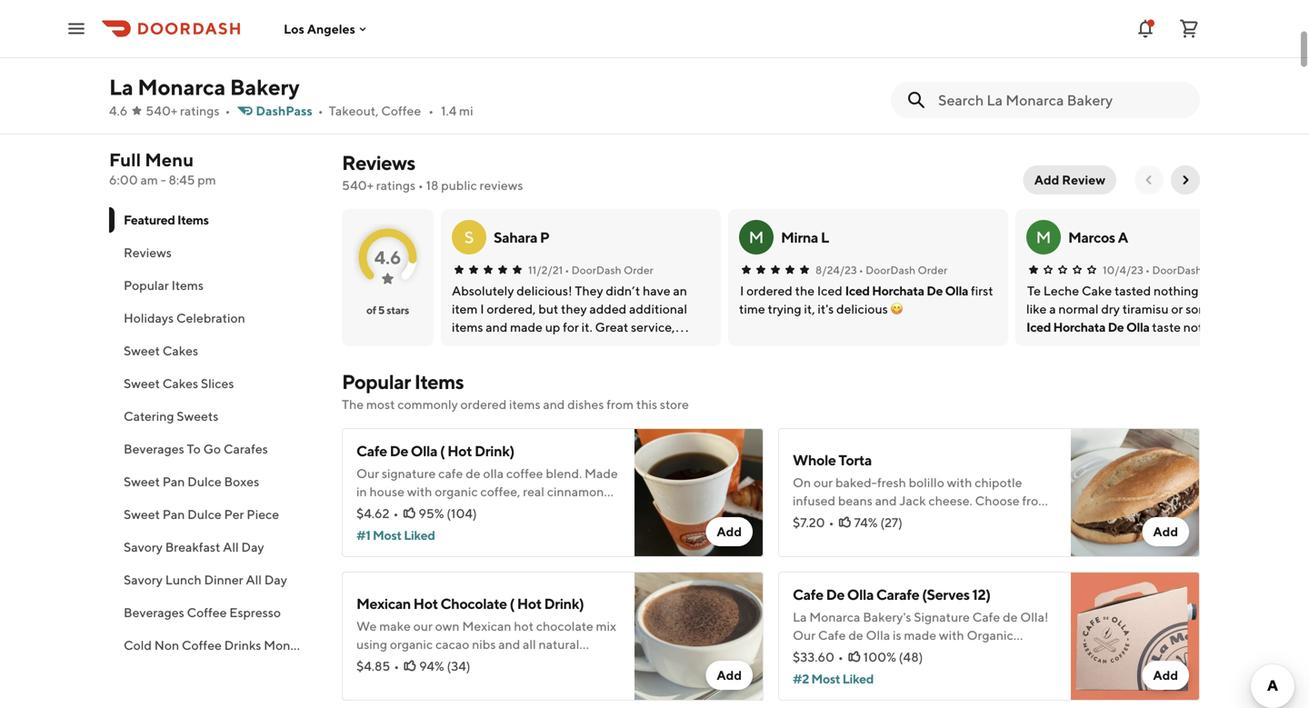 Task type: locate. For each thing, give the bounding box(es) containing it.
popular items the most commonly ordered items and dishes from this store
[[342, 370, 689, 412]]

0 horizontal spatial horchata
[[872, 283, 924, 298]]

iced horchata de olla button down 10/4/23
[[1027, 318, 1150, 336]]

drink) for chocolate
[[544, 595, 584, 612]]

cakes for sweet cakes slices
[[162, 376, 198, 391]]

1 horizontal spatial doordash
[[866, 264, 916, 276]]

1 cold from the top
[[124, 638, 152, 653]]

reviews for reviews 540+ ratings • 18 public reviews
[[342, 151, 415, 175]]

2 cold from the top
[[124, 671, 152, 686]]

add for whole torta
[[1153, 524, 1178, 539]]

4.6 up the of 5 stars
[[374, 247, 401, 268]]

cafe de olla carafe (serves 12)
[[793, 586, 991, 603]]

0 vertical spatial organic
[[435, 484, 478, 499]]

1 beverages from the top
[[124, 441, 184, 456]]

items inside button
[[171, 278, 204, 293]]

0 vertical spatial savory
[[124, 540, 163, 555]]

$42.00 down the ganache-
[[1064, 103, 1107, 118]]

1 vertical spatial monarca
[[264, 638, 315, 653]]

cafe up our
[[356, 442, 387, 460]]

1 vertical spatial savory
[[124, 572, 163, 587]]

2 vertical spatial and
[[498, 637, 520, 652]]

1 vertical spatial iced horchata de olla
[[1027, 320, 1150, 335]]

0 horizontal spatial 4.6
[[109, 103, 128, 118]]

1 • doordash order from the left
[[565, 264, 654, 276]]

carafe
[[876, 586, 919, 603]]

0 vertical spatial horchata
[[872, 283, 924, 298]]

• doordash order for mirna l
[[859, 264, 948, 276]]

iced for marcos a
[[1027, 320, 1051, 335]]

$33.60 up reviews link
[[346, 103, 387, 118]]

1 vertical spatial popular
[[342, 370, 411, 394]]

most right #1 at the left of page
[[373, 528, 402, 543]]

0 horizontal spatial ratings
[[180, 103, 220, 118]]

cakes up sweet cakes slices in the left bottom of the page
[[162, 343, 198, 358]]

stars
[[386, 304, 409, 316]]

hot inside cafe de olla ( hot drink) our signature cafe de olla coffee blend. made in house with organic coffee, real cinnamon bark, and brown sugar.
[[447, 442, 472, 460]]

Item Search search field
[[938, 90, 1186, 110]]

2 horizontal spatial and
[[543, 397, 565, 412]]

coffee down ingredients.
[[377, 671, 417, 686]]

dashpass
[[256, 103, 312, 118]]

add
[[1153, 18, 1178, 33], [1034, 172, 1060, 187], [717, 524, 742, 539], [1153, 524, 1178, 539], [717, 668, 742, 683], [1153, 668, 1178, 683]]

0 horizontal spatial $42.00
[[920, 103, 964, 118]]

chocolate up the ganache-
[[1097, 60, 1163, 77]]

espresso
[[229, 605, 281, 620]]

2 sweet from the top
[[124, 376, 160, 391]]

$7.20
[[793, 515, 825, 530]]

2 cakes from the top
[[162, 376, 198, 391]]

boxes
[[224, 474, 259, 489]]

1 horizontal spatial whole
[[993, 80, 1037, 97]]

own
[[435, 619, 460, 634]]

1 vertical spatial signature
[[275, 671, 331, 686]]

• left 18
[[418, 178, 424, 193]]

1 vertical spatial and
[[388, 502, 410, 517]]

m for mirna l
[[749, 227, 764, 247]]

pan
[[162, 474, 185, 489], [162, 507, 185, 522]]

items up commonly
[[414, 370, 464, 394]]

0 vertical spatial signature
[[317, 638, 373, 653]]

cafe for cafe de olla carafe (serves 12)
[[793, 586, 824, 603]]

0 vertical spatial day
[[241, 540, 264, 555]]

1 vertical spatial liked
[[843, 671, 874, 686]]

open menu image
[[65, 18, 87, 40]]

dulce for per
[[187, 507, 222, 522]]

chocolate
[[1097, 60, 1163, 77], [441, 595, 507, 612]]

1 pan from the top
[[162, 474, 185, 489]]

monarca up 540+ ratings •
[[138, 74, 226, 100]]

add for cafe de olla carafe (serves 12)
[[1153, 668, 1178, 683]]

m left mirna
[[749, 227, 764, 247]]

organic down cafe on the bottom
[[435, 484, 478, 499]]

0 vertical spatial 540+
[[146, 103, 178, 118]]

made
[[585, 466, 618, 481]]

savory lunch dinner all day button
[[109, 564, 320, 596]]

whole right the ganache-
[[1130, 80, 1173, 97]]

savory for savory lunch dinner all day
[[124, 572, 163, 587]]

sweet inside sweet pan dulce per piece button
[[124, 507, 160, 522]]

1 horizontal spatial most
[[811, 671, 840, 686]]

real
[[523, 484, 545, 499]]

540+ down reviews link
[[342, 178, 374, 193]]

items
[[509, 397, 541, 412]]

cakes inside sweet cakes slices button
[[162, 376, 198, 391]]

monarca up "cold iced drinks monarca signature classic coffee"
[[264, 638, 315, 653]]

whole torta
[[793, 451, 872, 469]]

beverages for beverages coffee espresso
[[124, 605, 184, 620]]

previous image
[[1142, 173, 1157, 187]]

bark,
[[356, 502, 385, 517]]

popular inside popular items the most commonly ordered items and dishes from this store
[[342, 370, 411, 394]]

1 vertical spatial reviews
[[124, 245, 172, 260]]

• doordash order
[[565, 264, 654, 276], [859, 264, 948, 276], [1146, 264, 1234, 276]]

drink) up 'chocolate'
[[544, 595, 584, 612]]

ratings down the la monarca bakery
[[180, 103, 220, 118]]

doordash right 10/4/23
[[1152, 264, 1202, 276]]

full
[[109, 149, 141, 170]]

m left marcos
[[1036, 227, 1051, 247]]

popular for popular items
[[124, 278, 169, 293]]

iced horchata de olla for marcos a
[[1027, 320, 1150, 335]]

and left "all"
[[498, 637, 520, 652]]

holidays
[[124, 311, 174, 326]]

popular up holidays
[[124, 278, 169, 293]]

sweet inside sweet cakes button
[[124, 343, 160, 358]]

0 horizontal spatial hot
[[413, 595, 438, 612]]

0 vertical spatial and
[[543, 397, 565, 412]]

#2 most liked
[[793, 671, 874, 686]]

• doordash order right 11/2/21
[[565, 264, 654, 276]]

$4.62 •
[[356, 506, 399, 521]]

order for a
[[1204, 264, 1234, 276]]

0 horizontal spatial liked
[[404, 528, 435, 543]]

popular inside button
[[124, 278, 169, 293]]

beverages coffee espresso
[[124, 605, 281, 620]]

liked for cafe de olla ( hot drink)
[[404, 528, 435, 543]]

1 dulce from the top
[[187, 474, 222, 489]]

8:45
[[169, 172, 195, 187]]

0 vertical spatial beverages
[[124, 441, 184, 456]]

sugar.
[[451, 502, 485, 517]]

2 horizontal spatial doordash
[[1152, 264, 1202, 276]]

doordash for marcos a
[[1152, 264, 1202, 276]]

0 horizontal spatial reviews
[[124, 245, 172, 260]]

most
[[373, 528, 402, 543], [811, 671, 840, 686]]

holidays celebration button
[[109, 302, 320, 335]]

drink) inside cafe de olla ( hot drink) our signature cafe de olla coffee blend. made in house with organic coffee, real cinnamon bark, and brown sugar.
[[475, 442, 514, 460]]

doordash right 11/2/21
[[572, 264, 622, 276]]

add for cafe de olla ( hot drink)
[[717, 524, 742, 539]]

$42.00 down shortcake-
[[920, 103, 964, 118]]

sweet down beverages to go carafes
[[124, 474, 160, 489]]

sweet cakes
[[124, 343, 198, 358]]

0 horizontal spatial mexican
[[356, 595, 411, 612]]

4.6 down la
[[109, 103, 128, 118]]

iced horchata de olla button
[[845, 282, 968, 300], [1027, 318, 1150, 336]]

liked down 100%
[[843, 671, 874, 686]]

0 vertical spatial chocolate
[[1097, 60, 1163, 77]]

18
[[426, 178, 439, 193]]

liked down 95%
[[404, 528, 435, 543]]

cafe inside cafe de olla ( hot drink) our signature cafe de olla coffee blend. made in house with organic coffee, real cinnamon bark, and brown sugar.
[[356, 442, 387, 460]]

dulce for boxes
[[187, 474, 222, 489]]

0 vertical spatial iced horchata de olla
[[845, 283, 968, 298]]

cold for cold iced drinks monarca signature classic coffee
[[124, 671, 152, 686]]

iced horchata de olla down 10/4/23
[[1027, 320, 1150, 335]]

4 sweet from the top
[[124, 507, 160, 522]]

cakes for sweet cakes
[[162, 343, 198, 358]]

1 m from the left
[[749, 227, 764, 247]]

2 horizontal spatial order
[[1204, 264, 1234, 276]]

reviews down takeout, coffee • 1.4 mi in the left top of the page
[[342, 151, 415, 175]]

horchata for marcos a
[[1053, 320, 1106, 335]]

0 vertical spatial liked
[[404, 528, 435, 543]]

1 vertical spatial 540+
[[342, 178, 374, 193]]

drinks down espresso
[[224, 638, 261, 653]]

m
[[749, 227, 764, 247], [1036, 227, 1051, 247]]

0 vertical spatial (
[[440, 442, 445, 460]]

1 8" from the left
[[1039, 80, 1053, 97]]

sweet for sweet cakes
[[124, 343, 160, 358]]

3 sweet from the top
[[124, 474, 160, 489]]

0 horizontal spatial $33.60
[[346, 103, 387, 118]]

1 vertical spatial items
[[171, 278, 204, 293]]

day down piece
[[241, 540, 264, 555]]

74% (27)
[[854, 515, 903, 530]]

add button for cafe de olla ( hot drink)
[[706, 517, 753, 546]]

8" inside strawberry shortcake- whole 8" $42.00
[[1039, 80, 1053, 97]]

cafe for cafe de olla ( hot drink) our signature cafe de olla coffee blend. made in house with organic coffee, real cinnamon bark, and brown sugar.
[[356, 442, 387, 460]]

0 horizontal spatial • doordash order
[[565, 264, 654, 276]]

1 horizontal spatial m
[[1036, 227, 1051, 247]]

next image
[[1178, 173, 1193, 187]]

cold for cold non coffee drinks monarca signature
[[124, 638, 152, 653]]

ratings down reviews link
[[376, 178, 416, 193]]

using
[[356, 637, 387, 652]]

0 vertical spatial $33.60
[[346, 103, 387, 118]]

drinks inside button
[[224, 638, 261, 653]]

de inside cafe de olla ( hot drink) our signature cafe de olla coffee blend. made in house with organic coffee, real cinnamon bark, and brown sugar.
[[390, 442, 408, 460]]

0 vertical spatial popular
[[124, 278, 169, 293]]

(34)
[[447, 659, 471, 674]]

p
[[540, 229, 549, 246]]

1 horizontal spatial reviews
[[342, 151, 415, 175]]

$42.00 inside dark chocolate ganache- whole 8" $42.00
[[1064, 103, 1107, 118]]

2 beverages from the top
[[124, 605, 184, 620]]

pan down the 'sweet pan dulce boxes'
[[162, 507, 185, 522]]

1 vertical spatial 4.6
[[374, 247, 401, 268]]

dulce left 'per'
[[187, 507, 222, 522]]

organic
[[435, 484, 478, 499], [390, 637, 433, 652]]

$33.60 for $33.60 •
[[793, 650, 835, 665]]

1 vertical spatial organic
[[390, 637, 433, 652]]

0 vertical spatial iced
[[845, 283, 870, 298]]

blend.
[[546, 466, 582, 481]]

• right $4.85
[[394, 659, 399, 674]]

iced horchata de olla for mirna l
[[845, 283, 968, 298]]

0 vertical spatial monarca
[[138, 74, 226, 100]]

olla
[[945, 283, 968, 298], [1126, 320, 1150, 335], [411, 442, 437, 460], [847, 586, 874, 603]]

2 horizontal spatial • doordash order
[[1146, 264, 1234, 276]]

3 order from the left
[[1204, 264, 1234, 276]]

0 vertical spatial cold
[[124, 638, 152, 653]]

whole
[[993, 80, 1037, 97], [1130, 80, 1173, 97], [793, 451, 836, 469]]

sweet inside sweet cakes slices button
[[124, 376, 160, 391]]

catering sweets
[[124, 409, 218, 424]]

2 $42.00 from the left
[[1064, 103, 1107, 118]]

items inside popular items the most commonly ordered items and dishes from this store
[[414, 370, 464, 394]]

2 horizontal spatial hot
[[517, 595, 542, 612]]

this
[[636, 397, 657, 412]]

day up espresso
[[264, 572, 287, 587]]

0 vertical spatial iced horchata de olla button
[[845, 282, 968, 300]]

0 vertical spatial drinks
[[224, 638, 261, 653]]

(48)
[[899, 650, 923, 665]]

slices
[[201, 376, 234, 391]]

$42.00 inside strawberry shortcake- whole 8" $42.00
[[920, 103, 964, 118]]

1 vertical spatial drink)
[[544, 595, 584, 612]]

( for olla
[[440, 442, 445, 460]]

and inside cafe de olla ( hot drink) our signature cafe de olla coffee blend. made in house with organic coffee, real cinnamon bark, and brown sugar.
[[388, 502, 410, 517]]

cold non coffee drinks monarca signature button
[[109, 629, 373, 662]]

1 vertical spatial mexican
[[462, 619, 511, 634]]

1 vertical spatial cafe
[[793, 586, 824, 603]]

the
[[342, 397, 364, 412]]

0 vertical spatial cafe
[[356, 442, 387, 460]]

mexican up nibs
[[462, 619, 511, 634]]

angeles
[[307, 21, 355, 36]]

items for popular items the most commonly ordered items and dishes from this store
[[414, 370, 464, 394]]

8" down 0 items, open order cart icon
[[1176, 80, 1190, 97]]

1 vertical spatial chocolate
[[441, 595, 507, 612]]

de
[[927, 283, 943, 298], [1108, 320, 1124, 335], [390, 442, 408, 460], [826, 586, 845, 603]]

2 pan from the top
[[162, 507, 185, 522]]

0 horizontal spatial doordash
[[572, 264, 622, 276]]

1 horizontal spatial cafe
[[793, 586, 824, 603]]

$33.60 inside button
[[346, 103, 387, 118]]

1 horizontal spatial horchata
[[1053, 320, 1106, 335]]

savory left lunch
[[124, 572, 163, 587]]

1 horizontal spatial hot
[[447, 442, 472, 460]]

mirna l
[[781, 229, 829, 246]]

sweet up catering
[[124, 376, 160, 391]]

2 horizontal spatial iced
[[1027, 320, 1051, 335]]

store
[[660, 397, 689, 412]]

• doordash order right 10/4/23
[[1146, 264, 1234, 276]]

1 $42.00 from the left
[[920, 103, 964, 118]]

organic down 'our'
[[390, 637, 433, 652]]

( inside cafe de olla ( hot drink) our signature cafe de olla coffee blend. made in house with organic coffee, real cinnamon bark, and brown sugar.
[[440, 442, 445, 460]]

1 horizontal spatial (
[[510, 595, 515, 612]]

reviews down featured
[[124, 245, 172, 260]]

natural
[[539, 637, 579, 652]]

and down 'house' at the left of the page
[[388, 502, 410, 517]]

8" left the ganache-
[[1039, 80, 1053, 97]]

savory lunch dinner all day
[[124, 572, 287, 587]]

iced horchata de olla button down 8/24/23
[[845, 282, 968, 300]]

sweet inside sweet pan dulce boxes button
[[124, 474, 160, 489]]

signature left classic
[[275, 671, 331, 686]]

savory left breakfast
[[124, 540, 163, 555]]

0 vertical spatial dulce
[[187, 474, 222, 489]]

11/2/21
[[528, 264, 563, 276]]

3 • doordash order from the left
[[1146, 264, 1234, 276]]

cakes inside sweet cakes button
[[162, 343, 198, 358]]

540+ down the la monarca bakery
[[146, 103, 178, 118]]

• up #1 most liked
[[393, 506, 399, 521]]

hot
[[447, 442, 472, 460], [413, 595, 438, 612], [517, 595, 542, 612]]

6:00
[[109, 172, 138, 187]]

cold
[[124, 638, 152, 653], [124, 671, 152, 686]]

piece
[[247, 507, 279, 522]]

1 doordash from the left
[[572, 264, 622, 276]]

reviews inside reviews 540+ ratings • 18 public reviews
[[342, 151, 415, 175]]

2 doordash from the left
[[866, 264, 916, 276]]

1 savory from the top
[[124, 540, 163, 555]]

monarca down cold non coffee drinks monarca signature
[[222, 671, 273, 686]]

most down $33.60 •
[[811, 671, 840, 686]]

3 doordash from the left
[[1152, 264, 1202, 276]]

• doordash order right 8/24/23
[[859, 264, 948, 276]]

and
[[543, 397, 565, 412], [388, 502, 410, 517], [498, 637, 520, 652]]

1 sweet from the top
[[124, 343, 160, 358]]

1 horizontal spatial drinks
[[224, 638, 261, 653]]

1 cakes from the top
[[162, 343, 198, 358]]

iced horchata de olla down 8/24/23
[[845, 283, 968, 298]]

1 horizontal spatial order
[[918, 264, 948, 276]]

1 vertical spatial dulce
[[187, 507, 222, 522]]

hot
[[514, 619, 534, 634]]

1 horizontal spatial popular
[[342, 370, 411, 394]]

sweet down holidays
[[124, 343, 160, 358]]

$33.60 button
[[342, 0, 486, 131]]

mexican up make
[[356, 595, 411, 612]]

hot up hot
[[517, 595, 542, 612]]

2 8" from the left
[[1176, 80, 1190, 97]]

8" inside dark chocolate ganache- whole 8" $42.00
[[1176, 80, 1190, 97]]

notification bell image
[[1135, 18, 1157, 40]]

2 vertical spatial iced
[[154, 671, 180, 686]]

items up holidays celebration
[[171, 278, 204, 293]]

order for p
[[624, 264, 654, 276]]

cafe de olla carafe (serves 12) image
[[1071, 572, 1200, 701]]

dulce up the sweet pan dulce per piece
[[187, 474, 222, 489]]

and right items
[[543, 397, 565, 412]]

drinks down 'cold non coffee drinks monarca signature' button
[[182, 671, 219, 686]]

signature
[[382, 466, 436, 481]]

all right the 'dinner' in the bottom left of the page
[[246, 572, 262, 587]]

• down the la monarca bakery
[[225, 103, 230, 118]]

1 horizontal spatial 8"
[[1176, 80, 1190, 97]]

drink) up the olla
[[475, 442, 514, 460]]

chocolate inside mexican hot chocolate ( hot drink) we make our own mexican hot chocolate mix using organic cacao nibs and all natural ingredients.
[[441, 595, 507, 612]]

signature down we on the left bottom
[[317, 638, 373, 653]]

0 horizontal spatial popular
[[124, 278, 169, 293]]

iced horchata de olla button for mirna l
[[845, 282, 968, 300]]

doordash for sahara p
[[572, 264, 622, 276]]

sweet
[[124, 343, 160, 358], [124, 376, 160, 391], [124, 474, 160, 489], [124, 507, 160, 522]]

1 horizontal spatial mexican
[[462, 619, 511, 634]]

0 horizontal spatial iced horchata de olla button
[[845, 282, 968, 300]]

cold inside button
[[124, 638, 152, 653]]

sahara p
[[494, 229, 549, 246]]

beverages up non at the bottom left of the page
[[124, 605, 184, 620]]

cakes up 'catering sweets'
[[162, 376, 198, 391]]

order for l
[[918, 264, 948, 276]]

2 order from the left
[[918, 264, 948, 276]]

0 horizontal spatial m
[[749, 227, 764, 247]]

doordash right 8/24/23
[[866, 264, 916, 276]]

bakery
[[230, 74, 300, 100]]

( inside mexican hot chocolate ( hot drink) we make our own mexican hot chocolate mix using organic cacao nibs and all natural ingredients.
[[510, 595, 515, 612]]

ordered
[[461, 397, 507, 412]]

0 vertical spatial all
[[223, 540, 239, 555]]

whole left torta
[[793, 451, 836, 469]]

•
[[225, 103, 230, 118], [318, 103, 323, 118], [428, 103, 434, 118], [418, 178, 424, 193], [565, 264, 569, 276], [859, 264, 864, 276], [1146, 264, 1150, 276], [393, 506, 399, 521], [829, 515, 834, 530], [838, 650, 844, 665], [394, 659, 399, 674]]

beverages down catering
[[124, 441, 184, 456]]

coffee down the savory lunch dinner all day on the left of the page
[[187, 605, 227, 620]]

1 horizontal spatial organic
[[435, 484, 478, 499]]

1 vertical spatial most
[[811, 671, 840, 686]]

1 horizontal spatial ratings
[[376, 178, 416, 193]]

1 horizontal spatial $42.00
[[1064, 103, 1107, 118]]

1 vertical spatial cold
[[124, 671, 152, 686]]

items up reviews button
[[177, 212, 209, 227]]

to
[[187, 441, 201, 456]]

2 dulce from the top
[[187, 507, 222, 522]]

1 horizontal spatial 540+
[[342, 178, 374, 193]]

l
[[821, 229, 829, 246]]

( up hot
[[510, 595, 515, 612]]

1 vertical spatial iced
[[1027, 320, 1051, 335]]

• right 10/4/23
[[1146, 264, 1150, 276]]

hot up cafe on the bottom
[[447, 442, 472, 460]]

#2
[[793, 671, 809, 686]]

1 horizontal spatial $33.60
[[793, 650, 835, 665]]

1 horizontal spatial iced horchata de olla
[[1027, 320, 1150, 335]]

0 vertical spatial items
[[177, 212, 209, 227]]

0 horizontal spatial iced
[[154, 671, 180, 686]]

0 vertical spatial ratings
[[180, 103, 220, 118]]

1 order from the left
[[624, 264, 654, 276]]

0 horizontal spatial drink)
[[475, 442, 514, 460]]

0 horizontal spatial (
[[440, 442, 445, 460]]

add button for mexican hot chocolate ( hot drink)
[[706, 661, 753, 690]]

whole right shortcake-
[[993, 80, 1037, 97]]

doordash for mirna l
[[866, 264, 916, 276]]

strawberry shortcake- whole 8" $42.00
[[920, 60, 1053, 118]]

cafe up $33.60 •
[[793, 586, 824, 603]]

reviews for reviews
[[124, 245, 172, 260]]

popular up most
[[342, 370, 411, 394]]

0 horizontal spatial 8"
[[1039, 80, 1053, 97]]

2 m from the left
[[1036, 227, 1051, 247]]

we
[[356, 619, 377, 634]]

horchata
[[872, 283, 924, 298], [1053, 320, 1106, 335]]

popular for popular items the most commonly ordered items and dishes from this store
[[342, 370, 411, 394]]

all down 'per'
[[223, 540, 239, 555]]

( up cafe on the bottom
[[440, 442, 445, 460]]

reviews inside button
[[124, 245, 172, 260]]

add button
[[1142, 11, 1189, 40], [706, 517, 753, 546], [1142, 517, 1189, 546], [706, 661, 753, 690], [1142, 661, 1189, 690]]

2 savory from the top
[[124, 572, 163, 587]]

1 vertical spatial horchata
[[1053, 320, 1106, 335]]

drink) inside mexican hot chocolate ( hot drink) we make our own mexican hot chocolate mix using organic cacao nibs and all natural ingredients.
[[544, 595, 584, 612]]

pan down beverages to go carafes
[[162, 474, 185, 489]]

chocolate up own
[[441, 595, 507, 612]]

sweet down the 'sweet pan dulce boxes'
[[124, 507, 160, 522]]

olla
[[483, 466, 504, 481]]

dulce
[[187, 474, 222, 489], [187, 507, 222, 522]]

1 horizontal spatial liked
[[843, 671, 874, 686]]

1 vertical spatial iced horchata de olla button
[[1027, 318, 1150, 336]]

most
[[366, 397, 395, 412]]

monarca
[[138, 74, 226, 100], [264, 638, 315, 653], [222, 671, 273, 686]]

hot for chocolate
[[517, 595, 542, 612]]

$33.60 up "#2" on the right bottom of the page
[[793, 650, 835, 665]]

items for popular items
[[171, 278, 204, 293]]

hot up 'our'
[[413, 595, 438, 612]]

0 horizontal spatial drinks
[[182, 671, 219, 686]]

cold non coffee drinks monarca signature
[[124, 638, 373, 653]]

2 • doordash order from the left
[[859, 264, 948, 276]]



Task type: describe. For each thing, give the bounding box(es) containing it.
$33.60 •
[[793, 650, 844, 665]]

liked for cafe de olla carafe (serves 12)
[[843, 671, 874, 686]]

coffee
[[506, 466, 543, 481]]

signature inside button
[[317, 638, 373, 653]]

• right $7.20
[[829, 515, 834, 530]]

of
[[366, 304, 376, 316]]

hot for olla
[[447, 442, 472, 460]]

1 vertical spatial all
[[246, 572, 262, 587]]

beverages coffee espresso button
[[109, 596, 320, 629]]

• right 11/2/21
[[565, 264, 569, 276]]

whole torta image
[[1071, 428, 1200, 557]]

• left takeout,
[[318, 103, 323, 118]]

$4.85 •
[[356, 659, 399, 674]]

dark
[[1064, 60, 1094, 77]]

non
[[154, 638, 179, 653]]

sweet for sweet pan dulce boxes
[[124, 474, 160, 489]]

commonly
[[398, 397, 458, 412]]

• left 1.4
[[428, 103, 434, 118]]

(27)
[[880, 515, 903, 530]]

menu
[[145, 149, 194, 170]]

iced for mirna l
[[845, 283, 870, 298]]

• doordash order for sahara p
[[565, 264, 654, 276]]

0 items, open order cart image
[[1178, 18, 1200, 40]]

add for mexican hot chocolate ( hot drink)
[[717, 668, 742, 683]]

sweet pan dulce boxes button
[[109, 466, 320, 498]]

• right 8/24/23
[[859, 264, 864, 276]]

m for marcos a
[[1036, 227, 1051, 247]]

cafe de olla ( hot drink) image
[[635, 428, 764, 557]]

pan for sweet pan dulce boxes
[[162, 474, 185, 489]]

pan for sweet pan dulce per piece
[[162, 507, 185, 522]]

catering sweets button
[[109, 400, 320, 433]]

sweet for sweet pan dulce per piece
[[124, 507, 160, 522]]

$33.60 for $33.60
[[346, 103, 387, 118]]

strawberry
[[920, 60, 991, 77]]

featured
[[124, 212, 175, 227]]

make
[[379, 619, 411, 634]]

• doordash order for marcos a
[[1146, 264, 1234, 276]]

organic inside mexican hot chocolate ( hot drink) we make our own mexican hot chocolate mix using organic cacao nibs and all natural ingredients.
[[390, 637, 433, 652]]

whole inside dark chocolate ganache- whole 8" $42.00
[[1130, 80, 1173, 97]]

olla inside cafe de olla ( hot drink) our signature cafe de olla coffee blend. made in house with organic coffee, real cinnamon bark, and brown sugar.
[[411, 442, 437, 460]]

1.4
[[441, 103, 457, 118]]

full menu 6:00 am - 8:45 pm
[[109, 149, 216, 187]]

reviews 540+ ratings • 18 public reviews
[[342, 151, 523, 193]]

nibs
[[472, 637, 496, 652]]

8/24/23
[[816, 264, 857, 276]]

sahara
[[494, 229, 537, 246]]

reviews link
[[342, 151, 415, 175]]

classic
[[334, 671, 375, 686]]

drink) for olla
[[475, 442, 514, 460]]

with
[[407, 484, 432, 499]]

sweet for sweet cakes slices
[[124, 376, 160, 391]]

5
[[378, 304, 385, 316]]

house
[[370, 484, 405, 499]]

takeout,
[[329, 103, 379, 118]]

dishes
[[567, 397, 604, 412]]

100% (48)
[[864, 650, 923, 665]]

and inside mexican hot chocolate ( hot drink) we make our own mexican hot chocolate mix using organic cacao nibs and all natural ingredients.
[[498, 637, 520, 652]]

shortcake-
[[920, 80, 991, 97]]

per
[[224, 507, 244, 522]]

(serves
[[922, 586, 970, 603]]

sweet cakes slices button
[[109, 367, 320, 400]]

add button for whole torta
[[1142, 517, 1189, 546]]

popular items button
[[109, 269, 320, 302]]

sweet pan dulce per piece button
[[109, 498, 320, 531]]

0 horizontal spatial whole
[[793, 451, 836, 469]]

horchata for mirna l
[[872, 283, 924, 298]]

1 vertical spatial drinks
[[182, 671, 219, 686]]

add review button
[[1024, 165, 1117, 195]]

lunch
[[165, 572, 202, 587]]

100%
[[864, 650, 896, 665]]

sweet pan dulce per piece
[[124, 507, 279, 522]]

mix
[[596, 619, 616, 634]]

most for cafe de olla carafe (serves 12)
[[811, 671, 840, 686]]

mexican hot chocolate ( hot drink) image
[[635, 572, 764, 701]]

a
[[1118, 229, 1128, 246]]

celebration
[[176, 311, 245, 326]]

dark chocolate ganache- whole 8" $42.00
[[1064, 60, 1190, 118]]

la
[[109, 74, 133, 100]]

am
[[140, 172, 158, 187]]

la monarca bakery
[[109, 74, 300, 100]]

dashpass •
[[256, 103, 323, 118]]

organic inside cafe de olla ( hot drink) our signature cafe de olla coffee blend. made in house with organic coffee, real cinnamon bark, and brown sugar.
[[435, 484, 478, 499]]

brown
[[412, 502, 449, 517]]

add inside button
[[1034, 172, 1060, 187]]

mirna
[[781, 229, 818, 246]]

our
[[413, 619, 433, 634]]

iced horchata de olla button for marcos a
[[1027, 318, 1150, 336]]

los
[[284, 21, 304, 36]]

#1 most liked
[[356, 528, 435, 543]]

cinnamon
[[547, 484, 604, 499]]

from
[[607, 397, 634, 412]]

ganache-
[[1064, 80, 1127, 97]]

74%
[[854, 515, 878, 530]]

de
[[466, 466, 481, 481]]

94% (34)
[[419, 659, 471, 674]]

mi
[[459, 103, 473, 118]]

items for featured items
[[177, 212, 209, 227]]

beverages to go carafes
[[124, 441, 268, 456]]

sweet pan dulce boxes
[[124, 474, 259, 489]]

savory for savory breakfast all day
[[124, 540, 163, 555]]

0 vertical spatial mexican
[[356, 595, 411, 612]]

12)
[[972, 586, 991, 603]]

0 horizontal spatial all
[[223, 540, 239, 555]]

540+ inside reviews 540+ ratings • 18 public reviews
[[342, 178, 374, 193]]

coffee down beverages coffee espresso
[[182, 638, 222, 653]]

$7.20 •
[[793, 515, 834, 530]]

sweets
[[177, 409, 218, 424]]

95%
[[419, 506, 444, 521]]

marcos
[[1068, 229, 1115, 246]]

carafes
[[224, 441, 268, 456]]

reviews
[[480, 178, 523, 193]]

coffee right takeout,
[[381, 103, 421, 118]]

whole inside strawberry shortcake- whole 8" $42.00
[[993, 80, 1037, 97]]

(104)
[[447, 506, 477, 521]]

los angeles button
[[284, 21, 370, 36]]

95% (104)
[[419, 506, 477, 521]]

• inside reviews 540+ ratings • 18 public reviews
[[418, 178, 424, 193]]

ratings inside reviews 540+ ratings • 18 public reviews
[[376, 178, 416, 193]]

and inside popular items the most commonly ordered items and dishes from this store
[[543, 397, 565, 412]]

beverages for beverages to go carafes
[[124, 441, 184, 456]]

cafe
[[438, 466, 463, 481]]

most for cafe de olla ( hot drink)
[[373, 528, 402, 543]]

• up the #2 most liked
[[838, 650, 844, 665]]

chocolate inside dark chocolate ganache- whole 8" $42.00
[[1097, 60, 1163, 77]]

holidays celebration
[[124, 311, 245, 326]]

beverages to go carafes button
[[109, 433, 320, 466]]

marcos a
[[1068, 229, 1128, 246]]

monarca inside button
[[264, 638, 315, 653]]

$4.85
[[356, 659, 390, 674]]

( for chocolate
[[510, 595, 515, 612]]

in
[[356, 484, 367, 499]]

cold iced drinks monarca signature classic coffee
[[124, 671, 417, 686]]

add button for cafe de olla carafe (serves 12)
[[1142, 661, 1189, 690]]

2 vertical spatial monarca
[[222, 671, 273, 686]]

1 horizontal spatial 4.6
[[374, 247, 401, 268]]

1 vertical spatial day
[[264, 572, 287, 587]]

0 horizontal spatial 540+
[[146, 103, 178, 118]]



Task type: vqa. For each thing, say whether or not it's contained in the screenshot.
Burgers Hooked button
no



